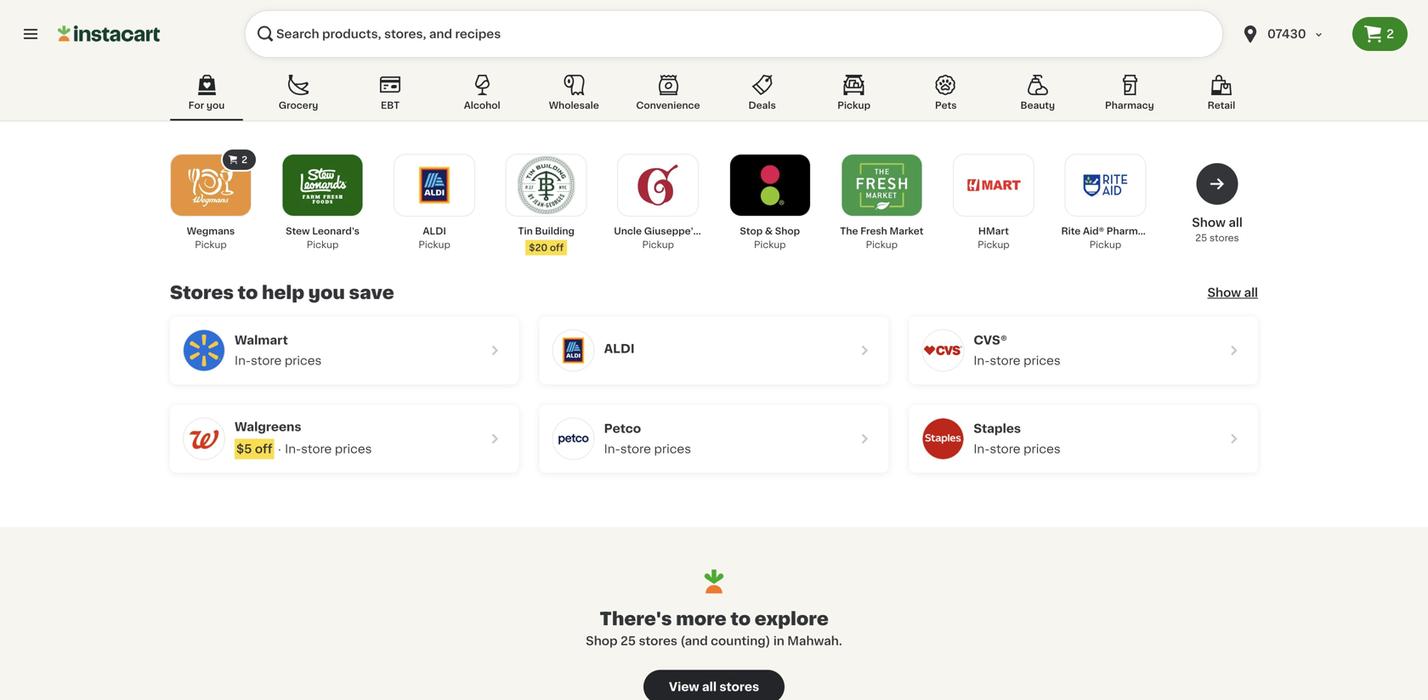 Task type: vqa. For each thing, say whether or not it's contained in the screenshot.
In- inside Staples In-store prices
yes



Task type: describe. For each thing, give the bounding box(es) containing it.
pickup inside wegmans pickup
[[195, 240, 227, 250]]

wholesale
[[549, 101, 599, 110]]

$20
[[529, 243, 548, 253]]

in- for staples in-store prices
[[974, 444, 990, 455]]

convenience
[[636, 101, 700, 110]]

there's
[[600, 611, 672, 628]]

stop & shop pickup
[[740, 227, 800, 250]]

stores inside button
[[720, 682, 760, 693]]

show for show all
[[1208, 287, 1242, 299]]

07430
[[1268, 28, 1307, 40]]

view
[[669, 682, 700, 693]]

view all stores button
[[644, 670, 785, 701]]

help
[[262, 284, 305, 302]]

25 inside show all 25 stores
[[1196, 233, 1208, 243]]

pickup inside button
[[838, 101, 871, 110]]

counting)
[[711, 636, 771, 648]]

aldi pickup
[[419, 227, 451, 250]]

stores
[[170, 284, 234, 302]]

all for show all 25 stores
[[1229, 217, 1243, 229]]

store down walgreens
[[301, 444, 332, 455]]

staples image
[[923, 419, 964, 460]]

stop
[[740, 227, 763, 236]]

stores to help you save
[[170, 284, 394, 302]]

rite aid® pharmacy pickup
[[1062, 227, 1156, 250]]

show for show all 25 stores
[[1193, 217, 1226, 229]]

1 07430 button from the left
[[1231, 10, 1353, 58]]

for you button
[[170, 71, 243, 121]]

uncle giuseppe's marketplace image
[[630, 156, 687, 214]]

&
[[765, 227, 773, 236]]

tin building $20 off
[[518, 227, 575, 253]]

wegmans
[[187, 227, 235, 236]]

walgreens image
[[184, 419, 225, 460]]

store for petco
[[621, 444, 651, 455]]

tin
[[518, 227, 533, 236]]

deals button
[[726, 71, 799, 121]]

mahwah.
[[788, 636, 843, 648]]

aldi image
[[553, 330, 594, 371]]

view all stores link
[[644, 670, 785, 701]]

wholesale button
[[538, 71, 611, 121]]

prices for staples in-store prices
[[1024, 444, 1061, 455]]

hmart image
[[965, 156, 1023, 214]]

ebt button
[[354, 71, 427, 121]]

pharmacy inside rite aid® pharmacy pickup
[[1107, 227, 1156, 236]]

retail button
[[1185, 71, 1259, 121]]

pickup inside rite aid® pharmacy pickup
[[1090, 240, 1122, 250]]

aldi for aldi
[[604, 343, 635, 355]]

retail
[[1208, 101, 1236, 110]]

Search field
[[245, 10, 1224, 58]]

store for staples
[[990, 444, 1021, 455]]

the fresh market pickup
[[840, 227, 924, 250]]

hmart
[[979, 227, 1009, 236]]

show all
[[1208, 287, 1259, 299]]

pickup down hmart on the top right of page
[[978, 240, 1010, 250]]

to inside there's more to explore shop 25 stores (and counting) in mahwah.
[[731, 611, 751, 628]]

pickup inside stew leonard's pickup
[[307, 240, 339, 250]]

in-store prices
[[285, 444, 372, 455]]

prices for cvs® in-store prices
[[1024, 355, 1061, 367]]

in
[[774, 636, 785, 648]]

there's more to explore shop 25 stores (and counting) in mahwah.
[[586, 611, 843, 648]]

the fresh market image
[[853, 156, 911, 214]]

staples in-store prices
[[974, 423, 1061, 455]]

staples
[[974, 423, 1021, 435]]

all for view all stores
[[702, 682, 717, 693]]

aldi image
[[406, 156, 464, 214]]

you inside stores to help you save tab panel
[[309, 284, 345, 302]]

leonard's
[[312, 227, 360, 236]]

wegmans pickup
[[187, 227, 235, 250]]

hmart pickup
[[978, 227, 1010, 250]]

market
[[890, 227, 924, 236]]

alcohol
[[464, 101, 501, 110]]



Task type: locate. For each thing, give the bounding box(es) containing it.
pickup down the giuseppe's
[[642, 240, 674, 250]]

1 horizontal spatial aldi
[[604, 343, 635, 355]]

aldi inside aldi pickup
[[423, 227, 446, 236]]

walmart
[[235, 335, 288, 347]]

beauty button
[[1002, 71, 1075, 121]]

stores inside there's more to explore shop 25 stores (and counting) in mahwah.
[[639, 636, 678, 648]]

store down walmart
[[251, 355, 282, 367]]

aldi right aldi icon
[[604, 343, 635, 355]]

0 horizontal spatial you
[[207, 101, 225, 110]]

pharmacy up the rite aid® pharmacy image
[[1106, 101, 1155, 110]]

you inside for you button
[[207, 101, 225, 110]]

in- down walmart
[[235, 355, 251, 367]]

shop down there's
[[586, 636, 618, 648]]

in- inside staples in-store prices
[[974, 444, 990, 455]]

stores inside show all 25 stores
[[1210, 233, 1240, 243]]

0 vertical spatial shop
[[775, 227, 800, 236]]

rite aid® pharmacy image
[[1077, 156, 1135, 214]]

1 horizontal spatial all
[[1229, 217, 1243, 229]]

1 vertical spatial 25
[[621, 636, 636, 648]]

rite
[[1062, 227, 1081, 236]]

07430 button
[[1231, 10, 1353, 58], [1241, 10, 1343, 58]]

to left help
[[238, 284, 258, 302]]

convenience button
[[630, 71, 707, 121]]

building
[[535, 227, 575, 236]]

marketplace
[[701, 227, 762, 236]]

all
[[1229, 217, 1243, 229], [1245, 287, 1259, 299], [702, 682, 717, 693]]

pets
[[935, 101, 957, 110]]

in- down staples
[[974, 444, 990, 455]]

ebt
[[381, 101, 400, 110]]

0 horizontal spatial 25
[[621, 636, 636, 648]]

store
[[251, 355, 282, 367], [990, 355, 1021, 367], [301, 444, 332, 455], [621, 444, 651, 455], [990, 444, 1021, 455]]

wegmans image
[[182, 156, 240, 214]]

0 vertical spatial you
[[207, 101, 225, 110]]

pharmacy inside button
[[1106, 101, 1155, 110]]

aldi link
[[540, 317, 889, 385]]

0 horizontal spatial stores
[[639, 636, 678, 648]]

stores
[[1210, 233, 1240, 243], [639, 636, 678, 648], [720, 682, 760, 693]]

prices
[[285, 355, 322, 367], [1024, 355, 1061, 367], [335, 444, 372, 455], [654, 444, 691, 455], [1024, 444, 1061, 455]]

save
[[349, 284, 394, 302]]

(and
[[681, 636, 708, 648]]

1 horizontal spatial shop
[[775, 227, 800, 236]]

store inside walmart in-store prices
[[251, 355, 282, 367]]

0 vertical spatial show
[[1193, 217, 1226, 229]]

in- for petco in-store prices
[[604, 444, 621, 455]]

1 vertical spatial off
[[255, 444, 273, 455]]

aldi for aldi pickup
[[423, 227, 446, 236]]

aldi inside "link"
[[604, 343, 635, 355]]

for you
[[189, 101, 225, 110]]

0 vertical spatial 25
[[1196, 233, 1208, 243]]

store inside staples in-store prices
[[990, 444, 1021, 455]]

2 button
[[1353, 17, 1408, 51]]

show inside popup button
[[1208, 287, 1242, 299]]

explore
[[755, 611, 829, 628]]

store inside "cvs® in-store prices"
[[990, 355, 1021, 367]]

2 inside 2 button
[[1387, 28, 1395, 40]]

1 vertical spatial pharmacy
[[1107, 227, 1156, 236]]

stew
[[286, 227, 310, 236]]

to inside tab panel
[[238, 284, 258, 302]]

0 vertical spatial aldi
[[423, 227, 446, 236]]

shop inside stop & shop pickup
[[775, 227, 800, 236]]

pickup down wegmans on the left of the page
[[195, 240, 227, 250]]

uncle giuseppe's marketplace pickup
[[614, 227, 762, 250]]

in- down walgreens
[[285, 444, 301, 455]]

stew leonard's pickup
[[286, 227, 360, 250]]

cvs® image
[[923, 330, 964, 371]]

stores down counting) on the bottom of the page
[[720, 682, 760, 693]]

the
[[840, 227, 859, 236]]

all inside popup button
[[1245, 287, 1259, 299]]

2 inside stores to help you save tab panel
[[242, 155, 247, 165]]

you right help
[[309, 284, 345, 302]]

2 vertical spatial stores
[[720, 682, 760, 693]]

$5 off
[[236, 444, 273, 455]]

1 vertical spatial you
[[309, 284, 345, 302]]

in-
[[235, 355, 251, 367], [974, 355, 990, 367], [285, 444, 301, 455], [604, 444, 621, 455], [974, 444, 990, 455]]

off
[[550, 243, 564, 253], [255, 444, 273, 455]]

off inside tin building $20 off
[[550, 243, 564, 253]]

pets button
[[910, 71, 983, 121]]

1 horizontal spatial 25
[[1196, 233, 1208, 243]]

0 horizontal spatial aldi
[[423, 227, 446, 236]]

prices inside staples in-store prices
[[1024, 444, 1061, 455]]

aldi
[[423, 227, 446, 236], [604, 343, 635, 355]]

pickup button
[[818, 71, 891, 121]]

in- down petco
[[604, 444, 621, 455]]

0 horizontal spatial all
[[702, 682, 717, 693]]

grocery button
[[262, 71, 335, 121]]

walgreens
[[235, 421, 302, 433]]

prices inside "cvs® in-store prices"
[[1024, 355, 1061, 367]]

0 vertical spatial to
[[238, 284, 258, 302]]

all inside show all 25 stores
[[1229, 217, 1243, 229]]

25
[[1196, 233, 1208, 243], [621, 636, 636, 648]]

aid®
[[1083, 227, 1105, 236]]

1 horizontal spatial you
[[309, 284, 345, 302]]

stores up show all popup button
[[1210, 233, 1240, 243]]

0 horizontal spatial shop
[[586, 636, 618, 648]]

shop inside there's more to explore shop 25 stores (and counting) in mahwah.
[[586, 636, 618, 648]]

stop & shop image
[[741, 156, 799, 214]]

in- for walmart in-store prices
[[235, 355, 251, 367]]

1 horizontal spatial off
[[550, 243, 564, 253]]

pickup inside stop & shop pickup
[[754, 240, 786, 250]]

0 vertical spatial 2
[[1387, 28, 1395, 40]]

shop categories tab list
[[170, 71, 1259, 121]]

to up counting) on the bottom of the page
[[731, 611, 751, 628]]

pharmacy button
[[1094, 71, 1167, 121]]

tin building image
[[518, 156, 575, 214]]

store inside petco in-store prices
[[621, 444, 651, 455]]

grocery
[[279, 101, 318, 110]]

off right $5
[[255, 444, 273, 455]]

in- down cvs®
[[974, 355, 990, 367]]

shop
[[775, 227, 800, 236], [586, 636, 618, 648]]

show down show all 25 stores
[[1208, 287, 1242, 299]]

1 vertical spatial show
[[1208, 287, 1242, 299]]

for
[[189, 101, 204, 110]]

0 horizontal spatial to
[[238, 284, 258, 302]]

prices inside petco in-store prices
[[654, 444, 691, 455]]

petco in-store prices
[[604, 423, 691, 455]]

show all 25 stores
[[1193, 217, 1243, 243]]

pickup inside the fresh market pickup
[[866, 240, 898, 250]]

deals
[[749, 101, 776, 110]]

fresh
[[861, 227, 888, 236]]

prices for walmart in-store prices
[[285, 355, 322, 367]]

pharmacy
[[1106, 101, 1155, 110], [1107, 227, 1156, 236]]

store down petco
[[621, 444, 651, 455]]

off down building
[[550, 243, 564, 253]]

1 horizontal spatial stores
[[720, 682, 760, 693]]

store down staples
[[990, 444, 1021, 455]]

1 vertical spatial to
[[731, 611, 751, 628]]

0 vertical spatial pharmacy
[[1106, 101, 1155, 110]]

2 vertical spatial all
[[702, 682, 717, 693]]

all inside button
[[702, 682, 717, 693]]

in- for cvs® in-store prices
[[974, 355, 990, 367]]

cvs®
[[974, 335, 1008, 347]]

view all stores
[[669, 682, 760, 693]]

pickup down aid®
[[1090, 240, 1122, 250]]

in- inside petco in-store prices
[[604, 444, 621, 455]]

stores to help you save tab panel
[[162, 148, 1267, 473]]

pickup inside uncle giuseppe's marketplace pickup
[[642, 240, 674, 250]]

0 vertical spatial stores
[[1210, 233, 1240, 243]]

0 horizontal spatial 2
[[242, 155, 247, 165]]

all for show all
[[1245, 287, 1259, 299]]

store down cvs®
[[990, 355, 1021, 367]]

in- inside "cvs® in-store prices"
[[974, 355, 990, 367]]

stores down there's
[[639, 636, 678, 648]]

show
[[1193, 217, 1226, 229], [1208, 287, 1242, 299]]

alcohol button
[[446, 71, 519, 121]]

2 horizontal spatial all
[[1245, 287, 1259, 299]]

pickup
[[838, 101, 871, 110], [195, 240, 227, 250], [307, 240, 339, 250], [419, 240, 451, 250], [642, 240, 674, 250], [754, 240, 786, 250], [866, 240, 898, 250], [978, 240, 1010, 250], [1090, 240, 1122, 250]]

1 vertical spatial stores
[[639, 636, 678, 648]]

petco image
[[553, 419, 594, 460]]

0 horizontal spatial off
[[255, 444, 273, 455]]

2 horizontal spatial stores
[[1210, 233, 1240, 243]]

pickup down aldi image
[[419, 240, 451, 250]]

to
[[238, 284, 258, 302], [731, 611, 751, 628]]

2
[[1387, 28, 1395, 40], [242, 155, 247, 165]]

1 vertical spatial 2
[[242, 155, 247, 165]]

aldi down aldi image
[[423, 227, 446, 236]]

2 07430 button from the left
[[1241, 10, 1343, 58]]

store for cvs®
[[990, 355, 1021, 367]]

you right for
[[207, 101, 225, 110]]

prices inside walmart in-store prices
[[285, 355, 322, 367]]

show up show all popup button
[[1193, 217, 1226, 229]]

pickup down fresh at right
[[866, 240, 898, 250]]

you
[[207, 101, 225, 110], [309, 284, 345, 302]]

walmart in-store prices
[[235, 335, 322, 367]]

store for walmart
[[251, 355, 282, 367]]

more
[[676, 611, 727, 628]]

pharmacy right aid®
[[1107, 227, 1156, 236]]

pickup down &
[[754, 240, 786, 250]]

beauty
[[1021, 101, 1056, 110]]

stew leonard's image
[[294, 156, 352, 214]]

pickup up the fresh market image
[[838, 101, 871, 110]]

1 vertical spatial shop
[[586, 636, 618, 648]]

show all button
[[1208, 284, 1259, 301]]

instacart image
[[58, 24, 160, 44]]

pickup down the leonard's
[[307, 240, 339, 250]]

show inside show all 25 stores
[[1193, 217, 1226, 229]]

petco
[[604, 423, 641, 435]]

None search field
[[245, 10, 1224, 58]]

$5
[[236, 444, 252, 455]]

giuseppe's
[[644, 227, 699, 236]]

cvs® in-store prices
[[974, 335, 1061, 367]]

uncle
[[614, 227, 642, 236]]

0 vertical spatial all
[[1229, 217, 1243, 229]]

in- inside walmart in-store prices
[[235, 355, 251, 367]]

shop right &
[[775, 227, 800, 236]]

25 inside there's more to explore shop 25 stores (and counting) in mahwah.
[[621, 636, 636, 648]]

1 horizontal spatial to
[[731, 611, 751, 628]]

prices for petco in-store prices
[[654, 444, 691, 455]]

walmart image
[[184, 330, 225, 371]]

1 horizontal spatial 2
[[1387, 28, 1395, 40]]

0 vertical spatial off
[[550, 243, 564, 253]]

1 vertical spatial aldi
[[604, 343, 635, 355]]

1 vertical spatial all
[[1245, 287, 1259, 299]]



